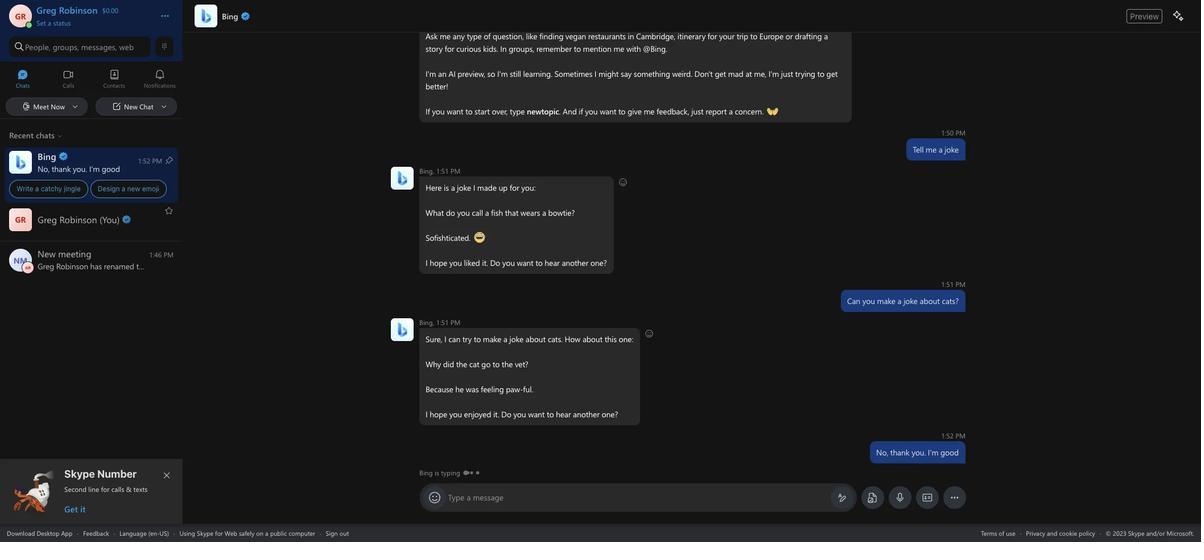 Task type: locate. For each thing, give the bounding box(es) containing it.
1 vertical spatial skype
[[197, 529, 213, 537]]

terms of use
[[982, 529, 1016, 537]]

0 horizontal spatial thank
[[52, 163, 71, 174]]

1 horizontal spatial good
[[941, 447, 959, 458]]

i left might
[[595, 68, 597, 79]]

0 vertical spatial of
[[484, 31, 491, 42]]

1 horizontal spatial the
[[502, 359, 513, 370]]

if
[[426, 106, 430, 117]]

want left the 'start'
[[447, 106, 463, 117]]

1 horizontal spatial make
[[877, 296, 896, 306]]

the left the vet?
[[502, 359, 513, 370]]

a inside 'ask me any type of question, like finding vegan restaurants in cambridge, itinerary for your trip to europe or drafting a story for curious kids. in groups, remember to mention me with @bing. i'm an ai preview, so i'm still learning. sometimes i might say something weird. don't get mad at me, i'm just trying to get better! if you want to start over, type'
[[824, 31, 828, 42]]

1 hope from the top
[[430, 257, 447, 268]]

a right the drafting
[[824, 31, 828, 42]]

0 horizontal spatial get
[[715, 68, 726, 79]]

might
[[599, 68, 619, 79]]

groups,
[[53, 41, 79, 52], [509, 43, 534, 54]]

i inside 'ask me any type of question, like finding vegan restaurants in cambridge, itinerary for your trip to europe or drafting a story for curious kids. in groups, remember to mention me with @bing. i'm an ai preview, so i'm still learning. sometimes i might say something weird. don't get mad at me, i'm just trying to get better! if you want to start over, type'
[[595, 68, 597, 79]]

joke down 1:50 pm
[[945, 144, 959, 155]]

bing, 1:51 pm
[[419, 166, 461, 175], [419, 318, 461, 327]]

paw-
[[506, 384, 523, 395]]

1 horizontal spatial you.
[[912, 447, 926, 458]]

1 horizontal spatial it.
[[493, 409, 499, 420]]

you right do
[[457, 207, 470, 218]]

make right can
[[877, 296, 896, 306]]

for left your
[[708, 31, 717, 42]]

me left 'with'
[[614, 43, 625, 54]]

web
[[119, 41, 134, 52]]

write
[[17, 184, 33, 193]]

one?
[[591, 257, 607, 268], [602, 409, 618, 420]]

0 vertical spatial good
[[102, 163, 120, 174]]

a right the on at the bottom left of the page
[[265, 529, 269, 537]]

no,
[[38, 163, 50, 174], [877, 447, 889, 458]]

it. right enjoyed
[[493, 409, 499, 420]]

get left mad
[[715, 68, 726, 79]]

second line for calls & texts
[[64, 485, 148, 494]]

it. inside sure, i can try to make a joke about cats. how about this one: why did the cat go to the vet? because he was feeling paw-ful. i hope you enjoyed it. do you want to hear another one?
[[493, 409, 499, 420]]

a down 1:50
[[939, 144, 943, 155]]

0 vertical spatial hope
[[430, 257, 447, 268]]

a right set
[[48, 18, 51, 27]]

still
[[510, 68, 521, 79]]

to
[[751, 31, 758, 42], [574, 43, 581, 54], [818, 68, 825, 79], [465, 106, 473, 117], [619, 106, 626, 117], [536, 257, 543, 268], [474, 334, 481, 344], [493, 359, 500, 370], [547, 409, 554, 420]]

in
[[628, 31, 634, 42]]

so
[[487, 68, 495, 79]]

about left cats.
[[526, 334, 546, 344]]

mention
[[583, 43, 612, 54]]

1 vertical spatial do
[[501, 409, 511, 420]]

it. right liked
[[482, 257, 488, 268]]

a inside button
[[48, 18, 51, 27]]

2 bing, from the top
[[419, 318, 434, 327]]

joke left cats?
[[904, 296, 918, 306]]

report
[[706, 106, 727, 117]]

just left report
[[692, 106, 704, 117]]

1 horizontal spatial do
[[501, 409, 511, 420]]

line
[[88, 485, 99, 494]]

groups, down like
[[509, 43, 534, 54]]

1 vertical spatial hope
[[430, 409, 447, 420]]

the
[[456, 359, 467, 370], [502, 359, 513, 370]]

(openhands)
[[767, 105, 810, 116]]

cat
[[469, 359, 479, 370]]

ask me any type of question, like finding vegan restaurants in cambridge, itinerary for your trip to europe or drafting a story for curious kids. in groups, remember to mention me with @bing. i'm an ai preview, so i'm still learning. sometimes i might say something weird. don't get mad at me, i'm just trying to get better! if you want to start over, type
[[426, 31, 840, 117]]

the left 'cat'
[[456, 359, 467, 370]]

groups, inside 'ask me any type of question, like finding vegan restaurants in cambridge, itinerary for your trip to europe or drafting a story for curious kids. in groups, remember to mention me with @bing. i'm an ai preview, so i'm still learning. sometimes i might say something weird. don't get mad at me, i'm just trying to get better! if you want to start over, type'
[[509, 43, 534, 54]]

0 vertical spatial thank
[[52, 163, 71, 174]]

want down ful.
[[528, 409, 545, 420]]

0 horizontal spatial just
[[692, 106, 704, 117]]

tab list
[[0, 64, 183, 96]]

over,
[[492, 106, 508, 117]]

no, thank you. i'm good up jingle
[[38, 163, 120, 174]]

2 the from the left
[[502, 359, 513, 370]]

1:51 up is on the left top of the page
[[436, 166, 449, 175]]

type a message
[[448, 492, 504, 503]]

1 vertical spatial another
[[573, 409, 600, 420]]

1 vertical spatial no,
[[877, 447, 889, 458]]

sure,
[[426, 334, 442, 344]]

another inside sure, i can try to make a joke about cats. how about this one: why did the cat go to the vet? because he was feeling paw-ful. i hope you enjoyed it. do you want to hear another one?
[[573, 409, 600, 420]]

bing, 1:51 pm up here
[[419, 166, 461, 175]]

1 vertical spatial one?
[[602, 409, 618, 420]]

pm right 1:52
[[956, 431, 966, 440]]

use
[[1007, 529, 1016, 537]]

0 horizontal spatial good
[[102, 163, 120, 174]]

jingle
[[64, 184, 81, 193]]

hope inside sure, i can try to make a joke about cats. how about this one: why did the cat go to the vet? because he was feeling paw-ful. i hope you enjoyed it. do you want to hear another one?
[[430, 409, 447, 420]]

one? inside sure, i can try to make a joke about cats. how about this one: why did the cat go to the vet? because he was feeling paw-ful. i hope you enjoyed it. do you want to hear another one?
[[602, 409, 618, 420]]

cambridge,
[[636, 31, 676, 42]]

preview
[[1131, 11, 1160, 21]]

number
[[97, 468, 137, 480]]

1 vertical spatial bing,
[[419, 318, 434, 327]]

tell
[[913, 144, 924, 155]]

type right over,
[[510, 106, 525, 117]]

do down paw-
[[501, 409, 511, 420]]

0 horizontal spatial no, thank you. i'm good
[[38, 163, 120, 174]]

1 horizontal spatial get
[[827, 68, 838, 79]]

just left trying
[[781, 68, 793, 79]]

using skype for web safely on a public computer link
[[180, 529, 316, 537]]

0 vertical spatial just
[[781, 68, 793, 79]]

about left cats?
[[920, 296, 940, 306]]

0 vertical spatial type
[[467, 31, 482, 42]]

pm for tell me a joke
[[956, 128, 966, 137]]

1 vertical spatial make
[[483, 334, 501, 344]]

groups, down the "status"
[[53, 41, 79, 52]]

of left use
[[1000, 529, 1005, 537]]

thank
[[52, 163, 71, 174], [891, 447, 910, 458]]

for right the up at the top left
[[510, 182, 519, 193]]

any
[[453, 31, 465, 42]]

1 vertical spatial hear
[[556, 409, 571, 420]]

0 horizontal spatial of
[[484, 31, 491, 42]]

pm
[[956, 128, 966, 137], [451, 166, 461, 175], [956, 280, 966, 289], [451, 318, 461, 327], [956, 431, 966, 440]]

you right if at left
[[432, 106, 445, 117]]

make right try
[[483, 334, 501, 344]]

0 vertical spatial one?
[[591, 257, 607, 268]]

0 horizontal spatial groups,
[[53, 41, 79, 52]]

1 horizontal spatial no, thank you. i'm good
[[877, 447, 959, 458]]

0 vertical spatial make
[[877, 296, 896, 306]]

good down 1:52
[[941, 447, 959, 458]]

bing, up sure,
[[419, 318, 434, 327]]

out
[[340, 529, 349, 537]]

skype right using on the left bottom of page
[[197, 529, 213, 537]]

do inside sure, i can try to make a joke about cats. how about this one: why did the cat go to the vet? because he was feeling paw-ful. i hope you enjoyed it. do you want to hear another one?
[[501, 409, 511, 420]]

1:51 for sure, i can try to make a joke about cats. how about this one: why did the cat go to the vet? because he was feeling paw-ful. i hope you enjoyed it. do you want to hear another one?
[[436, 318, 449, 327]]

0 vertical spatial it.
[[482, 257, 488, 268]]

type
[[467, 31, 482, 42], [510, 106, 525, 117]]

get
[[715, 68, 726, 79], [827, 68, 838, 79]]

enjoyed
[[464, 409, 491, 420]]

1 vertical spatial type
[[510, 106, 525, 117]]

0 vertical spatial bing, 1:51 pm
[[419, 166, 461, 175]]

get right trying
[[827, 68, 838, 79]]

1 vertical spatial bing, 1:51 pm
[[419, 318, 461, 327]]

0 vertical spatial 1:51
[[436, 166, 449, 175]]

0 horizontal spatial make
[[483, 334, 501, 344]]

0 horizontal spatial the
[[456, 359, 467, 370]]

1 horizontal spatial groups,
[[509, 43, 534, 54]]

pm for no, thank you. i'm good
[[956, 431, 966, 440]]

want left the give
[[600, 106, 617, 117]]

i left made
[[473, 182, 475, 193]]

why
[[426, 359, 441, 370]]

type up curious
[[467, 31, 482, 42]]

2 hope from the top
[[430, 409, 447, 420]]

people, groups, messages, web button
[[9, 36, 151, 57]]

1 horizontal spatial type
[[510, 106, 525, 117]]

bing, up here
[[419, 166, 434, 175]]

bing, 1:51 pm up sure,
[[419, 318, 461, 327]]

pm up cats?
[[956, 280, 966, 289]]

0 horizontal spatial do
[[490, 257, 500, 268]]

1 vertical spatial it.
[[493, 409, 499, 420]]

2 bing, 1:51 pm from the top
[[419, 318, 461, 327]]

0 vertical spatial you.
[[73, 163, 87, 174]]

2 horizontal spatial about
[[920, 296, 940, 306]]

write a catchy jingle
[[17, 184, 81, 193]]

people,
[[25, 41, 51, 52]]

messages,
[[81, 41, 117, 52]]

1 bing, from the top
[[419, 166, 434, 175]]

1 horizontal spatial of
[[1000, 529, 1005, 537]]

i'm
[[426, 68, 436, 79], [497, 68, 508, 79], [769, 68, 779, 79], [89, 163, 100, 174], [928, 447, 939, 458]]

set
[[36, 18, 46, 27]]

me,
[[754, 68, 767, 79]]

hope down the sofishticated.
[[430, 257, 447, 268]]

skype up second
[[64, 468, 95, 480]]

1:52
[[942, 431, 954, 440]]

good up the design
[[102, 163, 120, 174]]

1 bing, 1:51 pm from the top
[[419, 166, 461, 175]]

preview,
[[458, 68, 485, 79]]

a right report
[[729, 106, 733, 117]]

europe
[[760, 31, 784, 42]]

of up kids.
[[484, 31, 491, 42]]

1 vertical spatial good
[[941, 447, 959, 458]]

for
[[708, 31, 717, 42], [445, 43, 454, 54], [510, 182, 519, 193], [101, 485, 110, 494], [215, 529, 223, 537]]

if
[[579, 106, 583, 117]]

me left any
[[440, 31, 451, 42]]

trip
[[737, 31, 749, 42]]

0 vertical spatial no,
[[38, 163, 50, 174]]

1 vertical spatial you.
[[912, 447, 926, 458]]

bing, 1:51 pm for sure,
[[419, 318, 461, 327]]

cwl
[[474, 232, 485, 243]]

joke up the vet?
[[510, 334, 524, 344]]

or
[[786, 31, 793, 42]]

for inside skype number element
[[101, 485, 110, 494]]

hear inside sure, i can try to make a joke about cats. how about this one: why did the cat go to the vet? because he was feeling paw-ful. i hope you enjoyed it. do you want to hear another one?
[[556, 409, 571, 420]]

hope down because
[[430, 409, 447, 420]]

sofishticated.
[[426, 232, 471, 243]]

0 horizontal spatial no,
[[38, 163, 50, 174]]

in
[[500, 43, 507, 54]]

design a new emoji
[[98, 184, 159, 193]]

can
[[848, 296, 861, 306]]

1:50 pm
[[942, 128, 966, 137]]

that
[[505, 207, 519, 218]]

1:51 up cats?
[[942, 280, 954, 289]]

don't
[[695, 68, 713, 79]]

do
[[446, 207, 455, 218]]

a right call
[[485, 207, 489, 218]]

0 horizontal spatial type
[[467, 31, 482, 42]]

0 vertical spatial no, thank you. i'm good
[[38, 163, 120, 174]]

skype
[[64, 468, 95, 480], [197, 529, 213, 537]]

1 horizontal spatial thank
[[891, 447, 910, 458]]

you down paw-
[[513, 409, 526, 420]]

1 horizontal spatial just
[[781, 68, 793, 79]]

0 vertical spatial skype
[[64, 468, 95, 480]]

policy
[[1080, 529, 1096, 537]]

pm for can you make a joke about cats?
[[956, 280, 966, 289]]

about left 'this'
[[583, 334, 603, 344]]

you left enjoyed
[[449, 409, 462, 420]]

you right if
[[585, 106, 598, 117]]

0 vertical spatial bing,
[[419, 166, 434, 175]]

joke
[[945, 144, 959, 155], [457, 182, 471, 193], [904, 296, 918, 306], [510, 334, 524, 344]]

no, thank you. i'm good
[[38, 163, 120, 174], [877, 447, 959, 458]]

do right liked
[[490, 257, 500, 268]]

it
[[80, 503, 86, 515]]

groups, inside button
[[53, 41, 79, 52]]

joke right is on the left top of the page
[[457, 182, 471, 193]]

pm right 1:50
[[956, 128, 966, 137]]

1:51 up sure,
[[436, 318, 449, 327]]

desktop
[[37, 529, 59, 537]]

story
[[426, 43, 443, 54]]

kids.
[[483, 43, 498, 54]]

1 vertical spatial thank
[[891, 447, 910, 458]]

0 vertical spatial hear
[[545, 257, 560, 268]]

a right try
[[504, 334, 507, 344]]

just inside 'ask me any type of question, like finding vegan restaurants in cambridge, itinerary for your trip to europe or drafting a story for curious kids. in groups, remember to mention me with @bing. i'm an ai preview, so i'm still learning. sometimes i might say something weird. don't get mad at me, i'm just trying to get better! if you want to start over, type'
[[781, 68, 793, 79]]

get
[[64, 503, 78, 515]]

no, thank you. i'm good down 1:52
[[877, 447, 959, 458]]

liked
[[464, 257, 480, 268]]

calls
[[111, 485, 124, 494]]

2 vertical spatial 1:51
[[436, 318, 449, 327]]

for right line at the bottom of the page
[[101, 485, 110, 494]]

of
[[484, 31, 491, 42], [1000, 529, 1005, 537]]



Task type: describe. For each thing, give the bounding box(es) containing it.
joke inside sure, i can try to make a joke about cats. how about this one: why did the cat go to the vet? because he was feeling paw-ful. i hope you enjoyed it. do you want to hear another one?
[[510, 334, 524, 344]]

a right can
[[898, 296, 902, 306]]

a right the wears on the left
[[542, 207, 546, 218]]

trying
[[795, 68, 816, 79]]

say
[[621, 68, 632, 79]]

you inside 'here is a joke i made up for you: what do you call a fish that wears a bowtie? sofishticated.'
[[457, 207, 470, 218]]

learning.
[[523, 68, 553, 79]]

tell me a joke
[[913, 144, 959, 155]]

sometimes
[[555, 68, 593, 79]]

1 vertical spatial just
[[692, 106, 704, 117]]

sign out
[[326, 529, 349, 537]]

i left can
[[444, 334, 446, 344]]

status
[[53, 18, 71, 27]]

pm up can
[[451, 318, 461, 327]]

finding
[[540, 31, 564, 42]]

want down the wears on the left
[[517, 257, 534, 268]]

people, groups, messages, web
[[25, 41, 134, 52]]

me right tell
[[926, 144, 937, 155]]

vegan
[[566, 31, 586, 42]]

language
[[120, 529, 147, 537]]

restaurants
[[588, 31, 626, 42]]

you:
[[521, 182, 536, 193]]

pm up do
[[451, 166, 461, 175]]

set a status button
[[36, 16, 149, 27]]

you right can
[[863, 296, 875, 306]]

remember
[[536, 43, 572, 54]]

public
[[270, 529, 287, 537]]

vet?
[[515, 359, 529, 370]]

me right the give
[[644, 106, 655, 117]]

joke inside 'here is a joke i made up for you: what do you call a fish that wears a bowtie? sofishticated.'
[[457, 182, 471, 193]]

i down because
[[426, 409, 428, 420]]

you left liked
[[449, 257, 462, 268]]

drafting
[[795, 31, 822, 42]]

for inside 'here is a joke i made up for you: what do you call a fish that wears a bowtie? sofishticated.'
[[510, 182, 519, 193]]

0 horizontal spatial it.
[[482, 257, 488, 268]]

start
[[475, 106, 490, 117]]

1 horizontal spatial no,
[[877, 447, 889, 458]]

2 get from the left
[[827, 68, 838, 79]]

can you make a joke about cats?
[[848, 296, 959, 306]]

try
[[462, 334, 472, 344]]

feedback,
[[657, 106, 690, 117]]

1 vertical spatial of
[[1000, 529, 1005, 537]]

newtopic . and if you want to give me feedback, just report a concern.
[[527, 106, 766, 117]]

message
[[473, 492, 504, 503]]

1 get from the left
[[715, 68, 726, 79]]

something
[[634, 68, 670, 79]]

of inside 'ask me any type of question, like finding vegan restaurants in cambridge, itinerary for your trip to europe or drafting a story for curious kids. in groups, remember to mention me with @bing. i'm an ai preview, so i'm still learning. sometimes i might say something weird. don't get mad at me, i'm just trying to get better! if you want to start over, type'
[[484, 31, 491, 42]]

set a status
[[36, 18, 71, 27]]

weird.
[[672, 68, 693, 79]]

bing, 1:51 pm for here
[[419, 166, 461, 175]]

made
[[477, 182, 497, 193]]

(en-
[[148, 529, 160, 537]]

web
[[225, 529, 237, 537]]

can
[[449, 334, 460, 344]]

app
[[61, 529, 73, 537]]

what
[[426, 207, 444, 218]]

get it
[[64, 503, 86, 515]]

for right story
[[445, 43, 454, 54]]

type
[[448, 492, 465, 503]]

a right 'write'
[[35, 184, 39, 193]]

1 horizontal spatial about
[[583, 334, 603, 344]]

1 vertical spatial 1:51
[[942, 280, 954, 289]]

download desktop app link
[[7, 529, 73, 537]]

Type a message text field
[[449, 492, 829, 504]]

cats.
[[548, 334, 563, 344]]

how
[[565, 334, 581, 344]]

want inside 'ask me any type of question, like finding vegan restaurants in cambridge, itinerary for your trip to europe or drafting a story for curious kids. in groups, remember to mention me with @bing. i'm an ai preview, so i'm still learning. sometimes i might say something weird. don't get mad at me, i'm just trying to get better! if you want to start over, type'
[[447, 106, 463, 117]]

1 the from the left
[[456, 359, 467, 370]]

you right liked
[[502, 257, 515, 268]]

give
[[628, 106, 642, 117]]

skype number element
[[10, 468, 174, 515]]

i down the sofishticated.
[[426, 257, 428, 268]]

a right type
[[467, 492, 471, 503]]

new
[[127, 184, 140, 193]]

he
[[455, 384, 464, 395]]

a left new at the left of the page
[[122, 184, 125, 193]]

0 horizontal spatial skype
[[64, 468, 95, 480]]

0 horizontal spatial you.
[[73, 163, 87, 174]]

1:51 pm
[[942, 280, 966, 289]]

ful.
[[523, 384, 533, 395]]

@bing.
[[643, 43, 668, 54]]

did
[[443, 359, 454, 370]]

sure, i can try to make a joke about cats. how about this one: why did the cat go to the vet? because he was feeling paw-ful. i hope you enjoyed it. do you want to hear another one?
[[426, 334, 634, 420]]

an
[[438, 68, 447, 79]]

safely
[[239, 529, 255, 537]]

privacy
[[1027, 529, 1046, 537]]

1 horizontal spatial skype
[[197, 529, 213, 537]]

itinerary
[[678, 31, 706, 42]]

a inside sure, i can try to make a joke about cats. how about this one: why did the cat go to the vet? because he was feeling paw-ful. i hope you enjoyed it. do you want to hear another one?
[[504, 334, 507, 344]]

for left web
[[215, 529, 223, 537]]

0 vertical spatial another
[[562, 257, 589, 268]]

1:52 pm
[[942, 431, 966, 440]]

sign
[[326, 529, 338, 537]]

terms of use link
[[982, 529, 1016, 537]]

language (en-us) link
[[120, 529, 169, 537]]

your
[[719, 31, 735, 42]]

because
[[426, 384, 453, 395]]

feedback
[[83, 529, 109, 537]]

cats?
[[942, 296, 959, 306]]

0 horizontal spatial about
[[526, 334, 546, 344]]

computer
[[289, 529, 316, 537]]

0 vertical spatial do
[[490, 257, 500, 268]]

here
[[426, 182, 442, 193]]

.
[[559, 106, 561, 117]]

1 vertical spatial no, thank you. i'm good
[[877, 447, 959, 458]]

up
[[499, 182, 508, 193]]

want inside sure, i can try to make a joke about cats. how about this one: why did the cat go to the vet? because he was feeling paw-ful. i hope you enjoyed it. do you want to hear another one?
[[528, 409, 545, 420]]

using skype for web safely on a public computer
[[180, 529, 316, 537]]

go
[[481, 359, 491, 370]]

bing, for here
[[419, 166, 434, 175]]

bing, for sure,
[[419, 318, 434, 327]]

emoji
[[142, 184, 159, 193]]

a right is on the left top of the page
[[451, 182, 455, 193]]

you inside 'ask me any type of question, like finding vegan restaurants in cambridge, itinerary for your trip to europe or drafting a story for curious kids. in groups, remember to mention me with @bing. i'm an ai preview, so i'm still learning. sometimes i might say something weird. don't get mad at me, i'm just trying to get better! if you want to start over, type'
[[432, 106, 445, 117]]

1:51 for here is a joke i made up for you: what do you call a fish that wears a bowtie? sofishticated.
[[436, 166, 449, 175]]

download
[[7, 529, 35, 537]]

like
[[526, 31, 537, 42]]

design
[[98, 184, 120, 193]]

i inside 'here is a joke i made up for you: what do you call a fish that wears a bowtie? sofishticated.'
[[473, 182, 475, 193]]

download desktop app
[[7, 529, 73, 537]]

at
[[746, 68, 752, 79]]

make inside sure, i can try to make a joke about cats. how about this one: why did the cat go to the vet? because he was feeling paw-ful. i hope you enjoyed it. do you want to hear another one?
[[483, 334, 501, 344]]

one:
[[619, 334, 634, 344]]

fish
[[491, 207, 503, 218]]



Task type: vqa. For each thing, say whether or not it's contained in the screenshot.
not
no



